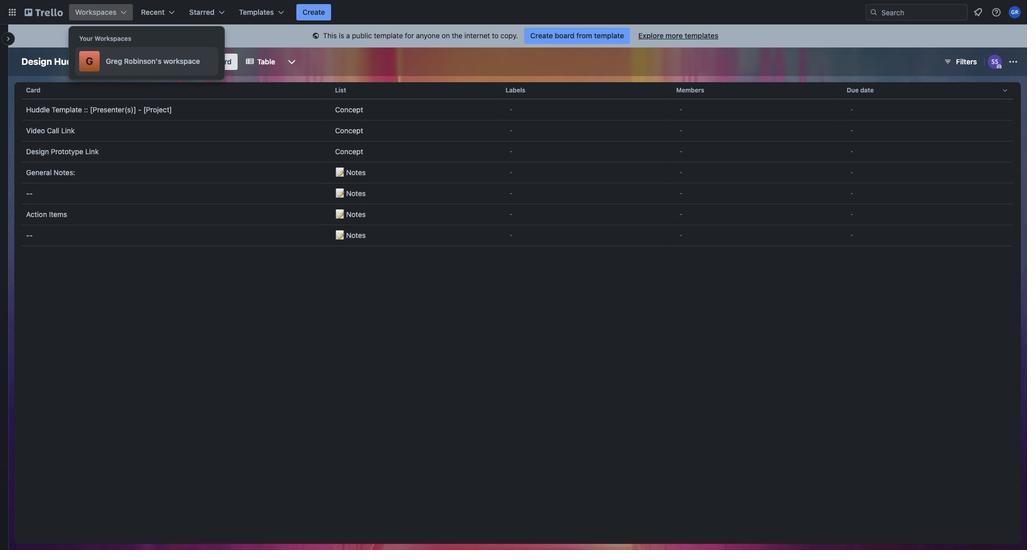 Task type: locate. For each thing, give the bounding box(es) containing it.
notes for action items link
[[346, 210, 366, 219]]

recent
[[141, 8, 165, 16]]

labels
[[506, 86, 526, 94]]

2 concept from the top
[[335, 126, 363, 135]]

robinson's
[[124, 57, 162, 65]]

star or unstar board image
[[132, 58, 141, 66]]

1 horizontal spatial create
[[530, 31, 553, 40]]

1 vertical spatial create
[[530, 31, 553, 40]]

huddle down card
[[26, 105, 50, 114]]

a
[[346, 31, 350, 40]]

filters button
[[941, 54, 980, 70]]

1 horizontal spatial huddle
[[54, 56, 86, 67]]

-- down action
[[26, 231, 33, 240]]

--
[[26, 189, 33, 198], [26, 231, 33, 240]]

stu smith (stusmith18) image
[[988, 55, 1002, 69]]

huddle down your
[[54, 56, 86, 67]]

this member is an admin of this board. image
[[997, 64, 1002, 69]]

1 -- from the top
[[26, 189, 33, 198]]

workspaces button
[[69, 4, 133, 20]]

anyone
[[416, 31, 440, 40]]

concept for design prototype link
[[335, 147, 363, 156]]

public button
[[147, 54, 192, 70]]

on
[[442, 31, 450, 40]]

row
[[22, 78, 1013, 103], [22, 99, 1013, 121], [22, 120, 1013, 142], [22, 141, 1013, 163], [22, 162, 1013, 183], [22, 183, 1013, 204], [22, 204, 1013, 225], [22, 225, 1013, 246]]

create
[[303, 8, 325, 16], [530, 31, 553, 40]]

template right g
[[96, 59, 121, 65]]

0 vertical spatial create
[[303, 8, 325, 16]]

0 horizontal spatial template
[[374, 31, 403, 40]]

1 horizontal spatial link
[[85, 147, 99, 156]]

concept for huddle template :: [presenter(s)] - [project]
[[335, 105, 363, 114]]

template
[[374, 31, 403, 40], [594, 31, 624, 40]]

link right call
[[61, 126, 75, 135]]

1 vertical spatial --
[[26, 231, 33, 240]]

starred
[[189, 8, 215, 16]]

concept
[[335, 105, 363, 114], [335, 126, 363, 135], [335, 147, 363, 156]]

link
[[61, 126, 75, 135], [85, 147, 99, 156]]

action items link
[[26, 204, 327, 225]]

0 horizontal spatial huddle
[[26, 105, 50, 114]]

-- link
[[26, 183, 327, 204], [26, 225, 327, 246]]

1 vertical spatial concept
[[335, 126, 363, 135]]

from
[[577, 31, 592, 40]]

0 vertical spatial -- link
[[26, 183, 327, 204]]

1 vertical spatial -- link
[[26, 225, 327, 246]]

1 row from the top
[[22, 78, 1013, 103]]

due
[[847, 86, 859, 94]]

list button
[[331, 78, 502, 103]]

notes
[[346, 168, 366, 177], [346, 189, 366, 198], [346, 210, 366, 219], [346, 231, 366, 240]]

2 -- from the top
[[26, 231, 33, 240]]

huddle inside row
[[26, 105, 50, 114]]

0 vertical spatial --
[[26, 189, 33, 198]]

3 notes from the top
[[346, 210, 366, 219]]

1 notes from the top
[[346, 168, 366, 177]]

1 vertical spatial link
[[85, 147, 99, 156]]

4 row from the top
[[22, 141, 1013, 163]]

design up card
[[21, 56, 52, 67]]

2 -- link from the top
[[26, 225, 327, 246]]

recent button
[[135, 4, 181, 20]]

workspaces inside dropdown button
[[75, 8, 117, 16]]

sm image
[[311, 31, 321, 41]]

📝 notes
[[335, 168, 366, 177], [335, 189, 366, 198], [335, 210, 366, 219], [335, 231, 366, 240]]

video call link link
[[26, 121, 327, 141]]

0 horizontal spatial link
[[61, 126, 75, 135]]

-- up action
[[26, 189, 33, 198]]

1 📝 from the top
[[335, 168, 344, 177]]

8 row from the top
[[22, 225, 1013, 246]]

link for video call link
[[61, 126, 75, 135]]

table
[[14, 78, 1021, 544]]

explore more templates
[[638, 31, 719, 40]]

template
[[96, 59, 121, 65], [52, 105, 82, 114]]

huddle inside board name text field
[[54, 56, 86, 67]]

design up the general
[[26, 147, 49, 156]]

create left board
[[530, 31, 553, 40]]

template right from
[[594, 31, 624, 40]]

3 concept from the top
[[335, 147, 363, 156]]

2 vertical spatial concept
[[335, 147, 363, 156]]

3 📝 from the top
[[335, 210, 344, 219]]

1 concept from the top
[[335, 105, 363, 114]]

starred button
[[183, 4, 231, 20]]

3 row from the top
[[22, 120, 1013, 142]]

create board from template link
[[524, 28, 630, 44]]

concept for video call link
[[335, 126, 363, 135]]

open information menu image
[[992, 7, 1002, 17]]

📝 for 2nd -- link
[[335, 231, 344, 240]]

0 horizontal spatial create
[[303, 8, 325, 16]]

2 row from the top
[[22, 99, 1013, 121]]

2 📝 from the top
[[335, 189, 344, 198]]

design
[[21, 56, 52, 67], [26, 147, 49, 156]]

1 horizontal spatial template
[[594, 31, 624, 40]]

5 row from the top
[[22, 162, 1013, 183]]

huddle
[[54, 56, 86, 67], [26, 105, 50, 114]]

1 vertical spatial design
[[26, 147, 49, 156]]

general notes:
[[26, 168, 75, 177]]

4 📝 from the top
[[335, 231, 344, 240]]

6 row from the top
[[22, 183, 1013, 204]]

design inside row
[[26, 147, 49, 156]]

create button
[[296, 4, 331, 20]]

::
[[84, 105, 88, 114]]

members button
[[672, 78, 843, 103]]

notes:
[[54, 168, 75, 177]]

0 vertical spatial huddle
[[54, 56, 86, 67]]

public
[[165, 57, 186, 66]]

0 vertical spatial template
[[96, 59, 121, 65]]

1 vertical spatial template
[[52, 105, 82, 114]]

design inside board name text field
[[21, 56, 52, 67]]

7 row from the top
[[22, 204, 1013, 225]]

action items
[[26, 210, 67, 219]]

notes for second -- link from the bottom
[[346, 189, 366, 198]]

template left ::
[[52, 105, 82, 114]]

0 vertical spatial workspaces
[[75, 8, 117, 16]]

card
[[26, 86, 40, 94]]

workspaces
[[75, 8, 117, 16], [95, 35, 131, 42]]

0 vertical spatial design
[[21, 56, 52, 67]]

-
[[138, 105, 141, 114], [26, 189, 29, 198], [29, 189, 33, 198], [26, 231, 29, 240], [29, 231, 33, 240]]

workspaces up your workspaces
[[75, 8, 117, 16]]

📝 for general notes: link
[[335, 168, 344, 177]]

template left for at the top left of the page
[[374, 31, 403, 40]]

0 vertical spatial link
[[61, 126, 75, 135]]

0 vertical spatial concept
[[335, 105, 363, 114]]

link right prototype
[[85, 147, 99, 156]]

explore
[[638, 31, 664, 40]]

create board from template
[[530, 31, 624, 40]]

explore more templates link
[[632, 28, 725, 44]]

1 📝 notes from the top
[[335, 168, 366, 177]]

2 notes from the top
[[346, 189, 366, 198]]

1 vertical spatial huddle
[[26, 105, 50, 114]]

to
[[492, 31, 499, 40]]

1 -- link from the top
[[26, 183, 327, 204]]

4 notes from the top
[[346, 231, 366, 240]]

0 horizontal spatial template
[[52, 105, 82, 114]]

action
[[26, 210, 47, 219]]

-- link down general notes: link
[[26, 183, 327, 204]]

table
[[257, 57, 275, 66]]

labels button
[[502, 78, 672, 103]]

video
[[26, 126, 45, 135]]

design for design huddle
[[21, 56, 52, 67]]

templates
[[685, 31, 719, 40]]

templates
[[239, 8, 274, 16]]

date
[[861, 86, 874, 94]]

more
[[666, 31, 683, 40]]

search image
[[870, 8, 878, 16]]

-- link down action items link
[[26, 225, 327, 246]]

create for create board from template
[[530, 31, 553, 40]]

create inside button
[[303, 8, 325, 16]]

due date button
[[843, 78, 1013, 103]]

template inside the huddle template :: [presenter(s)] - [project] link
[[52, 105, 82, 114]]

create up the sm image
[[303, 8, 325, 16]]

📝
[[335, 168, 344, 177], [335, 189, 344, 198], [335, 210, 344, 219], [335, 231, 344, 240]]

back to home image
[[25, 4, 63, 20]]

public
[[352, 31, 372, 40]]

workspaces up greg
[[95, 35, 131, 42]]



Task type: vqa. For each thing, say whether or not it's contained in the screenshot.
19, at top right
no



Task type: describe. For each thing, give the bounding box(es) containing it.
Board name text field
[[16, 54, 91, 70]]

list
[[335, 86, 346, 94]]

board link
[[194, 54, 238, 70]]

due date
[[847, 86, 874, 94]]

1 template from the left
[[374, 31, 403, 40]]

call
[[47, 126, 59, 135]]

table containing huddle template :: [presenter(s)] - [project]
[[14, 78, 1021, 544]]

filters
[[956, 57, 977, 66]]

customize views image
[[287, 57, 297, 67]]

templates button
[[233, 4, 290, 20]]

design huddle
[[21, 56, 86, 67]]

internet
[[465, 31, 490, 40]]

0 notifications image
[[972, 6, 984, 18]]

1 horizontal spatial template
[[96, 59, 121, 65]]

general
[[26, 168, 52, 177]]

create for create
[[303, 8, 325, 16]]

your
[[79, 35, 93, 42]]

show menu image
[[1008, 57, 1019, 67]]

members
[[676, 86, 704, 94]]

card button
[[22, 78, 331, 103]]

link for design prototype link
[[85, 147, 99, 156]]

board
[[212, 57, 232, 66]]

prototype
[[51, 147, 83, 156]]

workspace
[[163, 57, 200, 65]]

greg
[[106, 57, 122, 65]]

2 template from the left
[[594, 31, 624, 40]]

📝 for action items link
[[335, 210, 344, 219]]

notes for general notes: link
[[346, 168, 366, 177]]

items
[[49, 210, 67, 219]]

[project]
[[143, 105, 172, 114]]

design prototype link
[[26, 147, 99, 156]]

row containing card
[[22, 78, 1013, 103]]

1 vertical spatial workspaces
[[95, 35, 131, 42]]

2 📝 notes from the top
[[335, 189, 366, 198]]

row containing video call link
[[22, 120, 1013, 142]]

row containing action items
[[22, 204, 1013, 225]]

table link
[[240, 54, 281, 70]]

this
[[323, 31, 337, 40]]

the
[[452, 31, 463, 40]]

4 📝 notes from the top
[[335, 231, 366, 240]]

Search field
[[878, 5, 968, 20]]

general notes: link
[[26, 163, 327, 183]]

row containing design prototype link
[[22, 141, 1013, 163]]

video call link
[[26, 126, 75, 135]]

for
[[405, 31, 414, 40]]

primary element
[[0, 0, 1027, 25]]

greg robinson's workspace
[[106, 57, 200, 65]]

your workspaces
[[79, 35, 131, 42]]

huddle template :: [presenter(s)] - [project]
[[26, 105, 172, 114]]

📝 for second -- link from the bottom
[[335, 189, 344, 198]]

notes for 2nd -- link
[[346, 231, 366, 240]]

row containing huddle template :: [presenter(s)] - [project]
[[22, 99, 1013, 121]]

board
[[555, 31, 575, 40]]

greg robinson (gregrobinson96) image
[[1009, 6, 1021, 18]]

-- for 2nd -- link
[[26, 231, 33, 240]]

this is a public template for anyone on the internet to copy.
[[323, 31, 518, 40]]

design for design prototype link
[[26, 147, 49, 156]]

huddle template :: [presenter(s)] - [project] link
[[26, 100, 327, 120]]

design prototype link link
[[26, 142, 327, 162]]

[presenter(s)]
[[90, 105, 136, 114]]

g
[[86, 55, 93, 67]]

copy.
[[501, 31, 518, 40]]

-- for second -- link from the bottom
[[26, 189, 33, 198]]

is
[[339, 31, 344, 40]]

row containing general notes:
[[22, 162, 1013, 183]]

3 📝 notes from the top
[[335, 210, 366, 219]]



